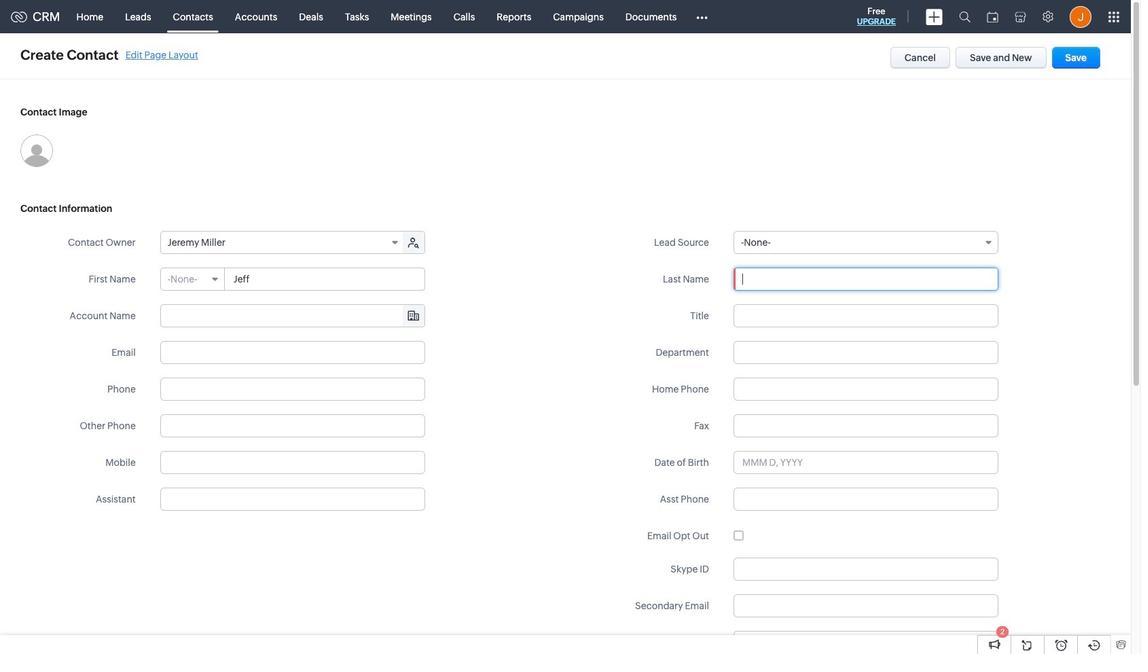 Task type: vqa. For each thing, say whether or not it's contained in the screenshot.
Search ELEMENT
yes



Task type: locate. For each thing, give the bounding box(es) containing it.
None text field
[[734, 268, 999, 291], [226, 268, 425, 290], [734, 304, 999, 328], [160, 341, 425, 364], [734, 341, 999, 364], [160, 378, 425, 401], [734, 378, 999, 401], [160, 415, 425, 438], [734, 488, 999, 511], [752, 632, 998, 654], [734, 268, 999, 291], [226, 268, 425, 290], [734, 304, 999, 328], [160, 341, 425, 364], [734, 341, 999, 364], [160, 378, 425, 401], [734, 378, 999, 401], [160, 415, 425, 438], [734, 488, 999, 511], [752, 632, 998, 654]]

image image
[[20, 135, 53, 167]]

profile image
[[1070, 6, 1092, 28]]

Other Modules field
[[688, 6, 717, 28]]

MMM D, YYYY text field
[[734, 451, 999, 474]]

create menu image
[[926, 8, 943, 25]]

calendar image
[[988, 11, 999, 22]]

logo image
[[11, 11, 27, 22]]

None field
[[734, 231, 999, 254], [161, 232, 404, 254], [161, 268, 225, 290], [734, 231, 999, 254], [161, 232, 404, 254], [161, 268, 225, 290]]

None text field
[[734, 415, 999, 438], [160, 451, 425, 474], [160, 488, 425, 511], [734, 558, 999, 581], [734, 595, 999, 618], [734, 415, 999, 438], [160, 451, 425, 474], [160, 488, 425, 511], [734, 558, 999, 581], [734, 595, 999, 618]]



Task type: describe. For each thing, give the bounding box(es) containing it.
create menu element
[[918, 0, 952, 33]]

profile element
[[1062, 0, 1100, 33]]

search image
[[960, 11, 971, 22]]

search element
[[952, 0, 979, 33]]



